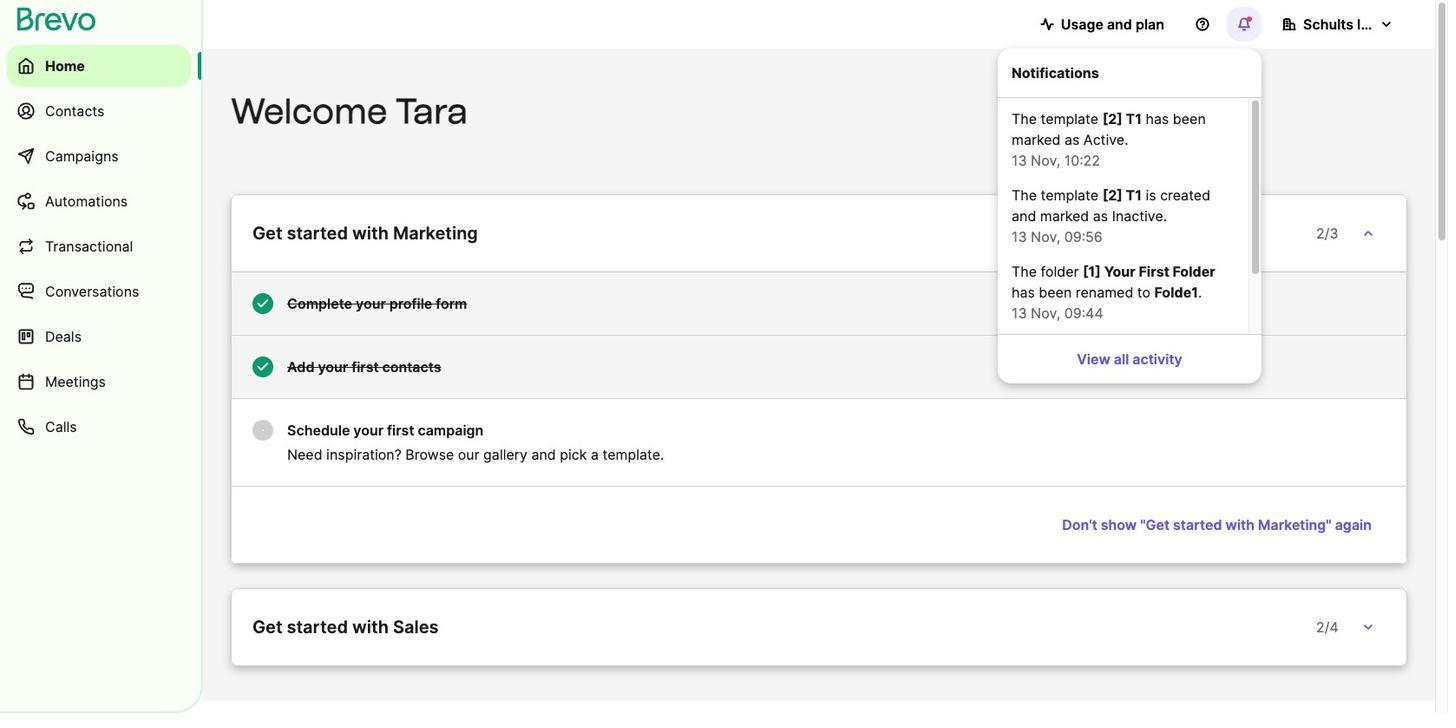 Task type: locate. For each thing, give the bounding box(es) containing it.
0 vertical spatial first
[[352, 358, 379, 376]]

created
[[1160, 187, 1211, 204]]

0 vertical spatial template
[[1041, 110, 1099, 128]]

welcome
[[231, 90, 388, 132]]

the template [2] t1
[[1012, 110, 1142, 128], [1012, 187, 1142, 204]]

meetings link
[[7, 361, 191, 403]]

with for sales
[[352, 617, 389, 638]]

campaign
[[418, 422, 484, 439]]

.
[[1199, 284, 1202, 301]]

as up 10:22
[[1065, 131, 1080, 148]]

activity
[[1133, 351, 1183, 368]]

your left profile
[[356, 295, 386, 312]]

2 left 4
[[1317, 619, 1325, 636]]

has up is
[[1146, 110, 1169, 128]]

1 t1 from the top
[[1126, 110, 1142, 128]]

1 horizontal spatial been
[[1173, 110, 1206, 128]]

[2] for active.
[[1103, 110, 1123, 128]]

calls
[[45, 418, 77, 436]]

2 [2] from the top
[[1103, 187, 1123, 204]]

0 vertical spatial been
[[1173, 110, 1206, 128]]

1 horizontal spatial first
[[387, 422, 414, 439]]

[2]
[[1103, 110, 1123, 128], [1103, 187, 1123, 204]]

/ for get started with marketing
[[1325, 225, 1330, 242]]

is
[[1146, 187, 1157, 204]]

0 vertical spatial /
[[1325, 225, 1330, 242]]

nov, up folder
[[1031, 228, 1061, 246]]

0 vertical spatial 13
[[1012, 152, 1027, 169]]

renamed
[[1076, 284, 1134, 301]]

2 vertical spatial started
[[287, 617, 348, 638]]

been
[[1173, 110, 1206, 128], [1039, 284, 1072, 301]]

13 left 09:56
[[1012, 228, 1027, 246]]

13
[[1012, 152, 1027, 169], [1012, 228, 1027, 246], [1012, 305, 1027, 322]]

as inside has been marked as active. 13 nov, 10:22
[[1065, 131, 1080, 148]]

active.
[[1084, 131, 1129, 148]]

1 horizontal spatial has
[[1146, 110, 1169, 128]]

first up browse
[[387, 422, 414, 439]]

1 vertical spatial first
[[387, 422, 414, 439]]

don't
[[1062, 516, 1098, 534]]

started
[[287, 223, 348, 244], [1173, 516, 1222, 534], [287, 617, 348, 638]]

1 vertical spatial [2]
[[1103, 187, 1123, 204]]

been up created
[[1173, 110, 1206, 128]]

get
[[253, 223, 283, 244], [253, 617, 283, 638]]

as up 09:56
[[1093, 207, 1108, 225]]

with left marketing"
[[1226, 516, 1255, 534]]

don't show "get started with marketing" again
[[1062, 516, 1372, 534]]

0 horizontal spatial been
[[1039, 284, 1072, 301]]

folder
[[1041, 263, 1079, 280]]

t1 left is
[[1126, 187, 1142, 204]]

0 horizontal spatial as
[[1065, 131, 1080, 148]]

has left renamed
[[1012, 284, 1035, 301]]

your up inspiration?
[[354, 422, 384, 439]]

0 vertical spatial as
[[1065, 131, 1080, 148]]

first left contacts
[[352, 358, 379, 376]]

with
[[352, 223, 389, 244], [1226, 516, 1255, 534], [352, 617, 389, 638]]

2 / from the top
[[1325, 619, 1330, 636]]

1 horizontal spatial and
[[1012, 207, 1036, 225]]

2 template from the top
[[1041, 187, 1099, 204]]

template down 10:22
[[1041, 187, 1099, 204]]

with left "marketing"
[[352, 223, 389, 244]]

with for marketing
[[352, 223, 389, 244]]

3
[[1330, 225, 1339, 242]]

1 vertical spatial 2
[[1317, 619, 1325, 636]]

0 horizontal spatial first
[[352, 358, 379, 376]]

2 horizontal spatial and
[[1107, 16, 1132, 33]]

1 the from the top
[[1012, 110, 1037, 128]]

your
[[356, 295, 386, 312], [318, 358, 348, 376], [354, 422, 384, 439]]

0 vertical spatial the template [2] t1
[[1012, 110, 1142, 128]]

as
[[1065, 131, 1080, 148], [1093, 207, 1108, 225]]

0 vertical spatial your
[[356, 295, 386, 312]]

get for get started with sales
[[253, 617, 283, 638]]

all
[[1114, 351, 1129, 368]]

usage
[[1061, 16, 1104, 33]]

1 vertical spatial /
[[1325, 619, 1330, 636]]

1 vertical spatial 13
[[1012, 228, 1027, 246]]

[2] up "active."
[[1103, 110, 1123, 128]]

"get
[[1140, 516, 1170, 534]]

2 t1 from the top
[[1126, 187, 1142, 204]]

profile
[[389, 295, 432, 312]]

nov, left 10:22
[[1031, 152, 1061, 169]]

t1 for has
[[1126, 110, 1142, 128]]

the template [2] t1 up "active."
[[1012, 110, 1142, 128]]

schults inc button
[[1269, 7, 1408, 42]]

marked up 09:56
[[1040, 207, 1089, 225]]

1 vertical spatial template
[[1041, 187, 1099, 204]]

get started with marketing
[[253, 223, 478, 244]]

13 left the 09:44
[[1012, 305, 1027, 322]]

1 horizontal spatial as
[[1093, 207, 1108, 225]]

0 vertical spatial marked
[[1012, 131, 1061, 148]]

been down folder
[[1039, 284, 1072, 301]]

2 vertical spatial 13
[[1012, 305, 1027, 322]]

1 vertical spatial the template [2] t1
[[1012, 187, 1142, 204]]

2 vertical spatial your
[[354, 422, 384, 439]]

and
[[1107, 16, 1132, 33], [1012, 207, 1036, 225], [531, 446, 556, 463]]

1 template from the top
[[1041, 110, 1099, 128]]

the template [2] t1 for as
[[1012, 110, 1142, 128]]

0 vertical spatial nov,
[[1031, 152, 1061, 169]]

article containing the template
[[998, 98, 1262, 334]]

3 13 from the top
[[1012, 305, 1027, 322]]

transactional link
[[7, 226, 191, 267]]

1 get from the top
[[253, 223, 283, 244]]

1 vertical spatial t1
[[1126, 187, 1142, 204]]

2 nov, from the top
[[1031, 228, 1061, 246]]

first
[[352, 358, 379, 376], [387, 422, 414, 439]]

1 vertical spatial your
[[318, 358, 348, 376]]

notifications
[[1012, 64, 1099, 82]]

marked inside has been marked as active. 13 nov, 10:22
[[1012, 131, 1061, 148]]

0 horizontal spatial and
[[531, 446, 556, 463]]

started for get started with sales
[[287, 617, 348, 638]]

plan
[[1136, 16, 1165, 33]]

t1
[[1126, 110, 1142, 128], [1126, 187, 1142, 204]]

nov, left the 09:44
[[1031, 305, 1061, 322]]

0 vertical spatial t1
[[1126, 110, 1142, 128]]

1 vertical spatial been
[[1039, 284, 1072, 301]]

gallery
[[483, 446, 528, 463]]

2 vertical spatial with
[[352, 617, 389, 638]]

1 vertical spatial as
[[1093, 207, 1108, 225]]

2 vertical spatial and
[[531, 446, 556, 463]]

tara
[[395, 90, 468, 132]]

your inside schedule your first campaign need inspiration? browse our gallery and pick a template.
[[354, 422, 384, 439]]

conversations link
[[7, 271, 191, 312]]

1 13 from the top
[[1012, 152, 1027, 169]]

1 2 from the top
[[1317, 225, 1325, 242]]

and inside is created and marked as inactive. 13 nov, 09:56
[[1012, 207, 1036, 225]]

your right the add
[[318, 358, 348, 376]]

1 nov, from the top
[[1031, 152, 1061, 169]]

1 vertical spatial started
[[1173, 516, 1222, 534]]

1 vertical spatial with
[[1226, 516, 1255, 534]]

1 vertical spatial has
[[1012, 284, 1035, 301]]

show
[[1101, 516, 1137, 534]]

inspiration?
[[326, 446, 402, 463]]

has inside has been marked as active. 13 nov, 10:22
[[1146, 110, 1169, 128]]

3 nov, from the top
[[1031, 305, 1061, 322]]

home
[[45, 57, 85, 75]]

article
[[998, 98, 1262, 334]]

the for is created and marked as inactive.
[[1012, 187, 1037, 204]]

folde1
[[1155, 284, 1199, 301]]

complete your profile form link
[[231, 273, 1408, 336]]

/
[[1325, 225, 1330, 242], [1325, 619, 1330, 636]]

home link
[[7, 45, 191, 87]]

0 horizontal spatial has
[[1012, 284, 1035, 301]]

first inside schedule your first campaign need inspiration? browse our gallery and pick a template.
[[387, 422, 414, 439]]

marked down notifications
[[1012, 131, 1061, 148]]

t1 for is
[[1126, 187, 1142, 204]]

a
[[591, 446, 599, 463]]

t1 up "active."
[[1126, 110, 1142, 128]]

[2] up inactive.
[[1103, 187, 1123, 204]]

nov,
[[1031, 152, 1061, 169], [1031, 228, 1061, 246], [1031, 305, 1061, 322]]

browse
[[406, 446, 454, 463]]

1 [2] from the top
[[1103, 110, 1123, 128]]

nov, inside "the folder [1] your first folder has been renamed to folde1 . 13 nov, 09:44"
[[1031, 305, 1061, 322]]

the template [2] t1 down 10:22
[[1012, 187, 1142, 204]]

2 vertical spatial nov,
[[1031, 305, 1061, 322]]

13 left 10:22
[[1012, 152, 1027, 169]]

template up "active."
[[1041, 110, 1099, 128]]

sales
[[393, 617, 439, 638]]

2 13 from the top
[[1012, 228, 1027, 246]]

2 the from the top
[[1012, 187, 1037, 204]]

2 left 3
[[1317, 225, 1325, 242]]

0 vertical spatial has
[[1146, 110, 1169, 128]]

campaigns link
[[7, 135, 191, 177]]

1 vertical spatial get
[[253, 617, 283, 638]]

0 vertical spatial [2]
[[1103, 110, 1123, 128]]

0 vertical spatial started
[[287, 223, 348, 244]]

with left sales
[[352, 617, 389, 638]]

0 vertical spatial get
[[253, 223, 283, 244]]

marked
[[1012, 131, 1061, 148], [1040, 207, 1089, 225]]

the for has been marked as active.
[[1012, 110, 1037, 128]]

1 vertical spatial marked
[[1040, 207, 1089, 225]]

0 vertical spatial the
[[1012, 110, 1037, 128]]

template
[[1041, 110, 1099, 128], [1041, 187, 1099, 204]]

0 vertical spatial 2
[[1317, 225, 1325, 242]]

and inside button
[[1107, 16, 1132, 33]]

2
[[1317, 225, 1325, 242], [1317, 619, 1325, 636]]

calls link
[[7, 406, 191, 448]]

welcome tara
[[231, 90, 468, 132]]

2 get from the top
[[253, 617, 283, 638]]

2 the template [2] t1 from the top
[[1012, 187, 1142, 204]]

1 / from the top
[[1325, 225, 1330, 242]]

1 vertical spatial the
[[1012, 187, 1037, 204]]

to
[[1138, 284, 1151, 301]]

2 vertical spatial the
[[1012, 263, 1037, 280]]

1 the template [2] t1 from the top
[[1012, 110, 1142, 128]]

3 the from the top
[[1012, 263, 1037, 280]]

0 vertical spatial with
[[352, 223, 389, 244]]

complete
[[287, 295, 352, 312]]

0 vertical spatial and
[[1107, 16, 1132, 33]]

inactive.
[[1112, 207, 1167, 225]]

2 2 from the top
[[1317, 619, 1325, 636]]

view
[[1077, 351, 1111, 368]]

pick
[[560, 446, 587, 463]]

2 for get started with sales
[[1317, 619, 1325, 636]]

1 vertical spatial nov,
[[1031, 228, 1061, 246]]

marketing"
[[1258, 516, 1332, 534]]

1 vertical spatial and
[[1012, 207, 1036, 225]]



Task type: vqa. For each thing, say whether or not it's contained in the screenshot.
folder
yes



Task type: describe. For each thing, give the bounding box(es) containing it.
with inside button
[[1226, 516, 1255, 534]]

complete your profile form
[[287, 295, 467, 312]]

09:44
[[1065, 305, 1104, 322]]

[1]
[[1083, 263, 1101, 280]]

campaigns
[[45, 148, 119, 165]]

your for add
[[318, 358, 348, 376]]

transactional
[[45, 238, 133, 255]]

don't show "get started with marketing" again button
[[1048, 508, 1386, 542]]

the template [2] t1 for marked
[[1012, 187, 1142, 204]]

need
[[287, 446, 323, 463]]

started inside don't show "get started with marketing" again button
[[1173, 516, 1222, 534]]

your for schedule
[[354, 422, 384, 439]]

add your first contacts
[[287, 358, 441, 376]]

has been marked as active. 13 nov, 10:22
[[1012, 110, 1206, 169]]

automations
[[45, 193, 128, 210]]

started for get started with marketing
[[287, 223, 348, 244]]

deals
[[45, 328, 82, 345]]

view all activity
[[1077, 351, 1183, 368]]

get started with sales
[[253, 617, 439, 638]]

schults inc
[[1304, 16, 1378, 33]]

and inside schedule your first campaign need inspiration? browse our gallery and pick a template.
[[531, 446, 556, 463]]

13 inside "the folder [1] your first folder has been renamed to folde1 . 13 nov, 09:44"
[[1012, 305, 1027, 322]]

schults
[[1304, 16, 1354, 33]]

13 inside has been marked as active. 13 nov, 10:22
[[1012, 152, 1027, 169]]

view all activity link
[[1005, 342, 1255, 377]]

/ for get started with sales
[[1325, 619, 1330, 636]]

automations link
[[7, 181, 191, 222]]

your
[[1104, 263, 1136, 280]]

as inside is created and marked as inactive. 13 nov, 09:56
[[1093, 207, 1108, 225]]

schedule
[[287, 422, 350, 439]]

folder
[[1173, 263, 1216, 280]]

contacts link
[[7, 90, 191, 132]]

first
[[1139, 263, 1170, 280]]

template for marked
[[1041, 187, 1099, 204]]

template for as
[[1041, 110, 1099, 128]]

conversations
[[45, 283, 139, 300]]

09:56
[[1065, 228, 1103, 246]]

marketing
[[393, 223, 478, 244]]

contacts
[[45, 102, 104, 120]]

the inside "the folder [1] your first folder has been renamed to folde1 . 13 nov, 09:44"
[[1012, 263, 1037, 280]]

2 / 3
[[1317, 225, 1339, 242]]

deals link
[[7, 316, 191, 358]]

has inside "the folder [1] your first folder has been renamed to folde1 . 13 nov, 09:44"
[[1012, 284, 1035, 301]]

the folder [1] your first folder has been renamed to folde1 . 13 nov, 09:44
[[1012, 263, 1216, 322]]

10:22
[[1065, 152, 1100, 169]]

usage and plan button
[[1026, 7, 1179, 42]]

get for get started with marketing
[[253, 223, 283, 244]]

2 for get started with marketing
[[1317, 225, 1325, 242]]

nov, inside is created and marked as inactive. 13 nov, 09:56
[[1031, 228, 1061, 246]]

is created and marked as inactive. 13 nov, 09:56
[[1012, 187, 1211, 246]]

again
[[1335, 516, 1372, 534]]

first for campaign
[[387, 422, 414, 439]]

your for complete
[[356, 295, 386, 312]]

template.
[[603, 446, 664, 463]]

schedule your first campaign need inspiration? browse our gallery and pick a template.
[[287, 422, 664, 463]]

13 inside is created and marked as inactive. 13 nov, 09:56
[[1012, 228, 1027, 246]]

4
[[1330, 619, 1339, 636]]

first for contacts
[[352, 358, 379, 376]]

our
[[458, 446, 480, 463]]

form
[[436, 295, 467, 312]]

inc
[[1357, 16, 1378, 33]]

2 / 4
[[1317, 619, 1339, 636]]

meetings
[[45, 373, 106, 391]]

contacts
[[382, 358, 441, 376]]

add
[[287, 358, 315, 376]]

marked inside is created and marked as inactive. 13 nov, 09:56
[[1040, 207, 1089, 225]]

add your first contacts link
[[231, 336, 1408, 399]]

usage and plan
[[1061, 16, 1165, 33]]

[2] for as
[[1103, 187, 1123, 204]]

been inside "the folder [1] your first folder has been renamed to folde1 . 13 nov, 09:44"
[[1039, 284, 1072, 301]]

been inside has been marked as active. 13 nov, 10:22
[[1173, 110, 1206, 128]]

nov, inside has been marked as active. 13 nov, 10:22
[[1031, 152, 1061, 169]]



